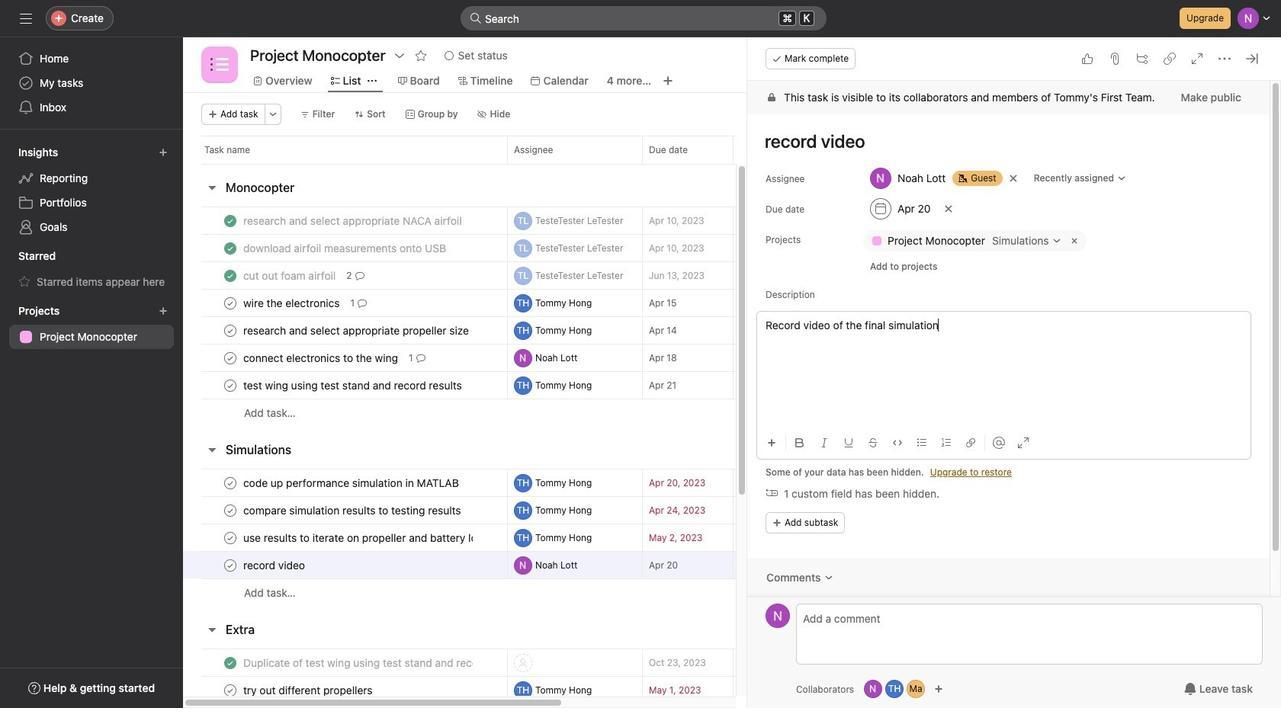 Task type: vqa. For each thing, say whether or not it's contained in the screenshot.
4th Mark complete icon
yes



Task type: locate. For each thing, give the bounding box(es) containing it.
1 horizontal spatial add or remove collaborators image
[[907, 680, 925, 699]]

task name text field for the duplicate of test wing using test stand and record results cell
[[240, 656, 474, 671]]

2 task name text field from the top
[[240, 351, 403, 366]]

3 task name text field from the top
[[240, 378, 467, 393]]

compare simulation results to testing results cell
[[183, 497, 507, 525]]

None field
[[461, 6, 827, 31]]

1 comment image inside "wire the electronics" cell
[[358, 299, 367, 308]]

2 completed checkbox from the top
[[221, 267, 240, 285]]

0 vertical spatial collapse task list for this group image
[[206, 182, 218, 194]]

1 comment image for task name text field in connect electronics to the wing cell
[[416, 354, 425, 363]]

mark complete checkbox inside record video cell
[[221, 557, 240, 575]]

mark complete image for task name text field inside record video cell
[[221, 557, 240, 575]]

2 completed checkbox from the top
[[221, 654, 240, 672]]

Search tasks, projects, and more text field
[[461, 6, 827, 31]]

1 vertical spatial collapse task list for this group image
[[206, 444, 218, 456]]

1 vertical spatial mark complete checkbox
[[221, 502, 240, 520]]

task name text field for mark complete checkbox in 'test wing using test stand and record results' cell
[[240, 378, 467, 393]]

mark complete image
[[221, 322, 240, 340], [221, 376, 240, 395], [221, 502, 240, 520], [221, 529, 240, 547], [221, 557, 240, 575]]

2 mark complete checkbox from the top
[[221, 322, 240, 340]]

research and select appropriate naca airfoil cell
[[183, 207, 507, 235]]

task name text field up cut out foam airfoil cell
[[240, 241, 451, 256]]

0 vertical spatial 1 comment image
[[358, 299, 367, 308]]

Completed checkbox
[[221, 239, 240, 257], [221, 654, 240, 672]]

task name text field inside cut out foam airfoil cell
[[240, 268, 340, 283]]

remove image
[[1069, 235, 1081, 247]]

2 mark complete image from the top
[[221, 376, 240, 395]]

completed checkbox for task name text box inside the "research and select appropriate naca airfoil" cell
[[221, 212, 240, 230]]

completed checkbox inside "research and select appropriate naca airfoil" cell
[[221, 212, 240, 230]]

6 task name text field from the top
[[240, 656, 474, 671]]

task name text field inside the try out different propellers cell
[[240, 683, 377, 698]]

main content
[[748, 81, 1270, 645]]

1 completed checkbox from the top
[[221, 212, 240, 230]]

1 completed image from the top
[[221, 212, 240, 230]]

task name text field up 'test wing using test stand and record results' cell
[[240, 351, 403, 366]]

italics image
[[820, 439, 829, 448]]

completed checkbox inside download airfoil measurements onto usb cell
[[221, 239, 240, 257]]

mark complete checkbox inside "use results to iterate on propeller and battery location" cell
[[221, 529, 240, 547]]

mark complete checkbox inside "wire the electronics" cell
[[221, 294, 240, 312]]

3 mark complete image from the top
[[221, 502, 240, 520]]

Completed checkbox
[[221, 212, 240, 230], [221, 267, 240, 285]]

task name text field up the try out different propellers cell
[[240, 656, 474, 671]]

completion date for compare simulation results to testing results cell
[[733, 497, 840, 525]]

Mark complete checkbox
[[221, 474, 240, 492], [221, 502, 240, 520]]

2 vertical spatial collapse task list for this group image
[[206, 624, 218, 636]]

5 task name text field from the top
[[240, 531, 474, 546]]

completion date for download airfoil measurements onto usb cell
[[733, 234, 840, 262]]

task name text field inside 'test wing using test stand and record results' cell
[[240, 378, 467, 393]]

6 mark complete checkbox from the top
[[221, 557, 240, 575]]

0 vertical spatial mark complete checkbox
[[221, 474, 240, 492]]

Task name text field
[[240, 213, 467, 228], [240, 241, 451, 256], [240, 268, 340, 283], [240, 323, 474, 338], [240, 503, 466, 518], [240, 656, 474, 671]]

task name text field inside "research and select appropriate naca airfoil" cell
[[240, 213, 467, 228]]

mark complete checkbox inside the try out different propellers cell
[[221, 682, 240, 700]]

4 task name text field from the top
[[240, 476, 464, 491]]

completion date for record video cell
[[733, 552, 840, 580]]

mark complete image inside compare simulation results to testing results cell
[[221, 502, 240, 520]]

Mark complete checkbox
[[221, 294, 240, 312], [221, 322, 240, 340], [221, 349, 240, 367], [221, 376, 240, 395], [221, 529, 240, 547], [221, 557, 240, 575], [221, 682, 240, 700]]

completed image inside the duplicate of test wing using test stand and record results cell
[[221, 654, 240, 672]]

completed image inside download airfoil measurements onto usb cell
[[221, 239, 240, 257]]

projects element
[[0, 298, 183, 352]]

mark complete checkbox for "wire the electronics" cell
[[221, 294, 240, 312]]

1 vertical spatial 1 comment image
[[416, 354, 425, 363]]

starred element
[[0, 243, 183, 298]]

mark complete checkbox inside 'test wing using test stand and record results' cell
[[221, 376, 240, 395]]

completion date for research and select appropriate propeller size cell
[[733, 317, 840, 345]]

mark complete image for task name text box inside research and select appropriate propeller size cell
[[221, 322, 240, 340]]

2 collapse task list for this group image from the top
[[206, 444, 218, 456]]

3 completed image from the top
[[221, 654, 240, 672]]

full screen image
[[1192, 53, 1204, 65], [1018, 437, 1030, 449]]

row
[[183, 136, 986, 164], [201, 163, 967, 165], [183, 207, 986, 235], [183, 234, 986, 262], [183, 262, 986, 290], [183, 289, 986, 317], [183, 317, 986, 345], [183, 344, 986, 372], [183, 372, 986, 400], [183, 399, 986, 427], [183, 469, 986, 497], [183, 497, 986, 525], [183, 524, 986, 552], [183, 552, 986, 580], [183, 579, 986, 607], [183, 649, 986, 677], [183, 677, 986, 705]]

add or remove collaborators image
[[886, 680, 904, 699], [907, 680, 925, 699]]

task name text field for download airfoil measurements onto usb cell
[[240, 241, 451, 256]]

3 mark complete checkbox from the top
[[221, 349, 240, 367]]

1 vertical spatial completed checkbox
[[221, 654, 240, 672]]

1 vertical spatial full screen image
[[1018, 437, 1030, 449]]

header simulations tree grid
[[183, 469, 986, 607]]

1 mark complete checkbox from the top
[[221, 294, 240, 312]]

3 task name text field from the top
[[240, 268, 340, 283]]

1 task name text field from the top
[[240, 296, 344, 311]]

task name text field inside record video cell
[[240, 558, 310, 573]]

mark complete image inside code up performance simulation in matlab cell
[[221, 474, 240, 492]]

task name text field up compare simulation results to testing results cell
[[240, 476, 464, 491]]

record video dialog
[[748, 37, 1282, 709]]

1 mark complete image from the top
[[221, 294, 240, 312]]

toolbar
[[761, 426, 1252, 460]]

collapse task list for this group image for completed option inside the duplicate of test wing using test stand and record results cell
[[206, 624, 218, 636]]

2 mark complete image from the top
[[221, 349, 240, 367]]

mark complete checkbox for research and select appropriate propeller size cell
[[221, 322, 240, 340]]

1 vertical spatial completed image
[[221, 239, 240, 257]]

mark complete image inside "use results to iterate on propeller and battery location" cell
[[221, 529, 240, 547]]

5 mark complete image from the top
[[221, 557, 240, 575]]

completed checkbox inside the duplicate of test wing using test stand and record results cell
[[221, 654, 240, 672]]

6 task name text field from the top
[[240, 558, 310, 573]]

3 mark complete image from the top
[[221, 474, 240, 492]]

4 mark complete checkbox from the top
[[221, 376, 240, 395]]

collapse task list for this group image
[[206, 182, 218, 194], [206, 444, 218, 456], [206, 624, 218, 636]]

completed image for task name text box inside the "research and select appropriate naca airfoil" cell
[[221, 212, 240, 230]]

0 horizontal spatial 1 comment image
[[358, 299, 367, 308]]

2 task name text field from the top
[[240, 241, 451, 256]]

0 vertical spatial completed image
[[221, 212, 240, 230]]

1 vertical spatial completed checkbox
[[221, 267, 240, 285]]

task name text field down the duplicate of test wing using test stand and record results cell
[[240, 683, 377, 698]]

task name text field down "wire the electronics" cell
[[240, 323, 474, 338]]

1 horizontal spatial 1 comment image
[[416, 354, 425, 363]]

4 mark complete image from the top
[[221, 682, 240, 700]]

mark complete image inside the try out different propellers cell
[[221, 682, 240, 700]]

completed checkbox inside cut out foam airfoil cell
[[221, 267, 240, 285]]

1 completed checkbox from the top
[[221, 239, 240, 257]]

code image
[[893, 439, 903, 448]]

7 mark complete checkbox from the top
[[221, 682, 240, 700]]

mark complete checkbox inside connect electronics to the wing cell
[[221, 349, 240, 367]]

mark complete checkbox inside code up performance simulation in matlab cell
[[221, 474, 240, 492]]

1 horizontal spatial add or remove collaborators image
[[935, 685, 944, 694]]

0 vertical spatial completed checkbox
[[221, 212, 240, 230]]

more actions image
[[268, 110, 277, 119]]

2 completed image from the top
[[221, 239, 240, 257]]

1 task name text field from the top
[[240, 213, 467, 228]]

5 mark complete checkbox from the top
[[221, 529, 240, 547]]

2 mark complete checkbox from the top
[[221, 502, 240, 520]]

task name text field inside research and select appropriate propeller size cell
[[240, 323, 474, 338]]

completion date for use results to iterate on propeller and battery location cell
[[733, 524, 840, 552]]

collapse task list for this group image for mark complete option within code up performance simulation in matlab cell
[[206, 444, 218, 456]]

task name text field up download airfoil measurements onto usb cell
[[240, 213, 467, 228]]

header extra tree grid
[[183, 649, 986, 709]]

remove assignee image
[[1009, 174, 1018, 183]]

1 collapse task list for this group image from the top
[[206, 182, 218, 194]]

open user profile image
[[766, 604, 790, 629]]

task name text field right completed icon
[[240, 268, 340, 283]]

completed image inside "research and select appropriate naca airfoil" cell
[[221, 212, 240, 230]]

task name text field for research and select appropriate propeller size cell
[[240, 323, 474, 338]]

2 comments image
[[355, 271, 364, 280]]

task name text field down "use results to iterate on propeller and battery location" cell
[[240, 558, 310, 573]]

task name text field inside connect electronics to the wing cell
[[240, 351, 403, 366]]

mark complete checkbox inside research and select appropriate propeller size cell
[[221, 322, 240, 340]]

close details image
[[1247, 53, 1259, 65]]

mark complete checkbox for "use results to iterate on propeller and battery location" cell
[[221, 529, 240, 547]]

tab actions image
[[367, 76, 377, 85]]

0 horizontal spatial add or remove collaborators image
[[886, 680, 904, 699]]

full screen image left the more actions for this task icon
[[1192, 53, 1204, 65]]

task name text field for mark complete checkbox within the connect electronics to the wing cell
[[240, 351, 403, 366]]

task name text field inside code up performance simulation in matlab cell
[[240, 476, 464, 491]]

task name text field inside the duplicate of test wing using test stand and record results cell
[[240, 656, 474, 671]]

attachments: add a file to this task, record video image
[[1109, 53, 1121, 65]]

Task name text field
[[240, 296, 344, 311], [240, 351, 403, 366], [240, 378, 467, 393], [240, 476, 464, 491], [240, 531, 474, 546], [240, 558, 310, 573], [240, 683, 377, 698]]

7 task name text field from the top
[[240, 683, 377, 698]]

mark complete image inside research and select appropriate propeller size cell
[[221, 322, 240, 340]]

completion date for try out different propellers cell
[[733, 677, 840, 705]]

task name text field inside download airfoil measurements onto usb cell
[[240, 241, 451, 256]]

task name text field inside "use results to iterate on propeller and battery location" cell
[[240, 531, 474, 546]]

code up performance simulation in matlab cell
[[183, 469, 507, 497]]

header monocopter tree grid
[[183, 207, 986, 427]]

prominent image
[[470, 12, 482, 24]]

task name text field up research and select appropriate propeller size cell
[[240, 296, 344, 311]]

completion date for connect electronics to the wing cell
[[733, 344, 840, 372]]

4 task name text field from the top
[[240, 323, 474, 338]]

5 task name text field from the top
[[240, 503, 466, 518]]

4 mark complete image from the top
[[221, 529, 240, 547]]

3 collapse task list for this group image from the top
[[206, 624, 218, 636]]

Task Name text field
[[755, 124, 1252, 159]]

mark complete image
[[221, 294, 240, 312], [221, 349, 240, 367], [221, 474, 240, 492], [221, 682, 240, 700]]

task name text field for mark complete checkbox inside the "use results to iterate on propeller and battery location" cell
[[240, 531, 474, 546]]

1 comment image inside connect electronics to the wing cell
[[416, 354, 425, 363]]

full screen image right at mention image
[[1018, 437, 1030, 449]]

task name text field up "use results to iterate on propeller and battery location" cell
[[240, 503, 466, 518]]

0 vertical spatial completed checkbox
[[221, 239, 240, 257]]

mark complete checkbox inside compare simulation results to testing results cell
[[221, 502, 240, 520]]

task name text field for mark complete checkbox in "wire the electronics" cell
[[240, 296, 344, 311]]

add or remove collaborators image
[[864, 680, 883, 699], [935, 685, 944, 694]]

add tab image
[[662, 75, 675, 87]]

0 horizontal spatial full screen image
[[1018, 437, 1030, 449]]

1 comment image
[[358, 299, 367, 308], [416, 354, 425, 363]]

completed image
[[221, 212, 240, 230], [221, 239, 240, 257], [221, 654, 240, 672]]

1 mark complete checkbox from the top
[[221, 474, 240, 492]]

completed image for task name text box inside download airfoil measurements onto usb cell
[[221, 239, 240, 257]]

1 mark complete image from the top
[[221, 322, 240, 340]]

mark complete image inside 'test wing using test stand and record results' cell
[[221, 376, 240, 395]]

mark complete image for the try out different propellers cell
[[221, 682, 240, 700]]

at mention image
[[993, 437, 1005, 449]]

task name text field down connect electronics to the wing cell
[[240, 378, 467, 393]]

completion date for test wing using test stand and record results cell
[[733, 372, 840, 400]]

2 vertical spatial completed image
[[221, 654, 240, 672]]

task name text field up record video cell
[[240, 531, 474, 546]]

mark complete image inside record video cell
[[221, 557, 240, 575]]

task name text field inside "wire the electronics" cell
[[240, 296, 344, 311]]

completed image
[[221, 267, 240, 285]]

2 add or remove collaborators image from the left
[[907, 680, 925, 699]]

task name text field inside compare simulation results to testing results cell
[[240, 503, 466, 518]]

insights element
[[0, 139, 183, 243]]

0 vertical spatial full screen image
[[1192, 53, 1204, 65]]



Task type: describe. For each thing, give the bounding box(es) containing it.
numbered list image
[[942, 439, 951, 448]]

record video cell
[[183, 552, 507, 580]]

bold image
[[796, 439, 805, 448]]

wire the electronics cell
[[183, 289, 507, 317]]

completion date for duplicate of test wing using test stand and record results cell
[[733, 649, 840, 677]]

mark complete checkbox for code up performance simulation in matlab cell
[[221, 474, 240, 492]]

mark complete checkbox for 'test wing using test stand and record results' cell
[[221, 376, 240, 395]]

0 likes. click to like this task image
[[1082, 53, 1094, 65]]

bulleted list image
[[918, 439, 927, 448]]

completion date for cut out foam airfoil cell
[[733, 262, 840, 290]]

add to starred image
[[415, 50, 427, 62]]

collapse task list for this group image for completed checkbox in the "research and select appropriate naca airfoil" cell
[[206, 182, 218, 194]]

more actions for this task image
[[1219, 53, 1231, 65]]

task name text field for mark complete checkbox inside the the try out different propellers cell
[[240, 683, 377, 698]]

mark complete checkbox for connect electronics to the wing cell
[[221, 349, 240, 367]]

1 horizontal spatial full screen image
[[1192, 53, 1204, 65]]

new project or portfolio image
[[159, 307, 168, 316]]

main content inside record video dialog
[[748, 81, 1270, 645]]

list image
[[211, 56, 229, 74]]

mark complete image for task name text field within the "use results to iterate on propeller and battery location" cell
[[221, 529, 240, 547]]

insert an object image
[[767, 439, 777, 448]]

mark complete image for task name text box in compare simulation results to testing results cell
[[221, 502, 240, 520]]

comments image
[[824, 574, 833, 583]]

add subtask image
[[1137, 53, 1149, 65]]

hide sidebar image
[[20, 12, 32, 24]]

duplicate of test wing using test stand and record results cell
[[183, 649, 507, 677]]

task name text field for mark complete checkbox within the record video cell
[[240, 558, 310, 573]]

1 add or remove collaborators image from the left
[[886, 680, 904, 699]]

link image
[[967, 439, 976, 448]]

completed checkbox for task name text box within the duplicate of test wing using test stand and record results cell
[[221, 654, 240, 672]]

0 horizontal spatial add or remove collaborators image
[[864, 680, 883, 699]]

completed image for task name text box within the duplicate of test wing using test stand and record results cell
[[221, 654, 240, 672]]

mark complete image for connect electronics to the wing cell
[[221, 349, 240, 367]]

mark complete checkbox for record video cell
[[221, 557, 240, 575]]

completion date for research and select appropriate naca airfoil cell
[[733, 207, 840, 235]]

try out different propellers cell
[[183, 677, 507, 705]]

task name text field for compare simulation results to testing results cell
[[240, 503, 466, 518]]

completed checkbox for task name text box inside cut out foam airfoil cell
[[221, 267, 240, 285]]

cut out foam airfoil cell
[[183, 262, 507, 290]]

task name text field for mark complete option within code up performance simulation in matlab cell
[[240, 476, 464, 491]]

completion date for code up performance simulation in matlab cell
[[733, 469, 840, 497]]

strikethrough image
[[869, 439, 878, 448]]

mark complete image for "wire the electronics" cell
[[221, 294, 240, 312]]

test wing using test stand and record results cell
[[183, 372, 507, 400]]

research and select appropriate propeller size cell
[[183, 317, 507, 345]]

copy task link image
[[1164, 53, 1176, 65]]

connect electronics to the wing cell
[[183, 344, 507, 372]]

mark complete checkbox for the try out different propellers cell
[[221, 682, 240, 700]]

mark complete image for task name text field inside the 'test wing using test stand and record results' cell
[[221, 376, 240, 395]]

mark complete checkbox for compare simulation results to testing results cell
[[221, 502, 240, 520]]

show options image
[[393, 50, 406, 62]]

clear due date image
[[944, 204, 953, 214]]

underline image
[[845, 439, 854, 448]]

mark complete image for code up performance simulation in matlab cell
[[221, 474, 240, 492]]

new insights image
[[159, 148, 168, 157]]

toolbar inside record video dialog
[[761, 426, 1252, 460]]

use results to iterate on propeller and battery location cell
[[183, 524, 507, 552]]

1 comment image for task name text field in the "wire the electronics" cell
[[358, 299, 367, 308]]

task name text field for cut out foam airfoil cell
[[240, 268, 340, 283]]

completed checkbox for task name text box inside download airfoil measurements onto usb cell
[[221, 239, 240, 257]]

global element
[[0, 37, 183, 129]]

completion date for wire the electronics cell
[[733, 289, 840, 317]]

download airfoil measurements onto usb cell
[[183, 234, 507, 262]]

task name text field for "research and select appropriate naca airfoil" cell
[[240, 213, 467, 228]]



